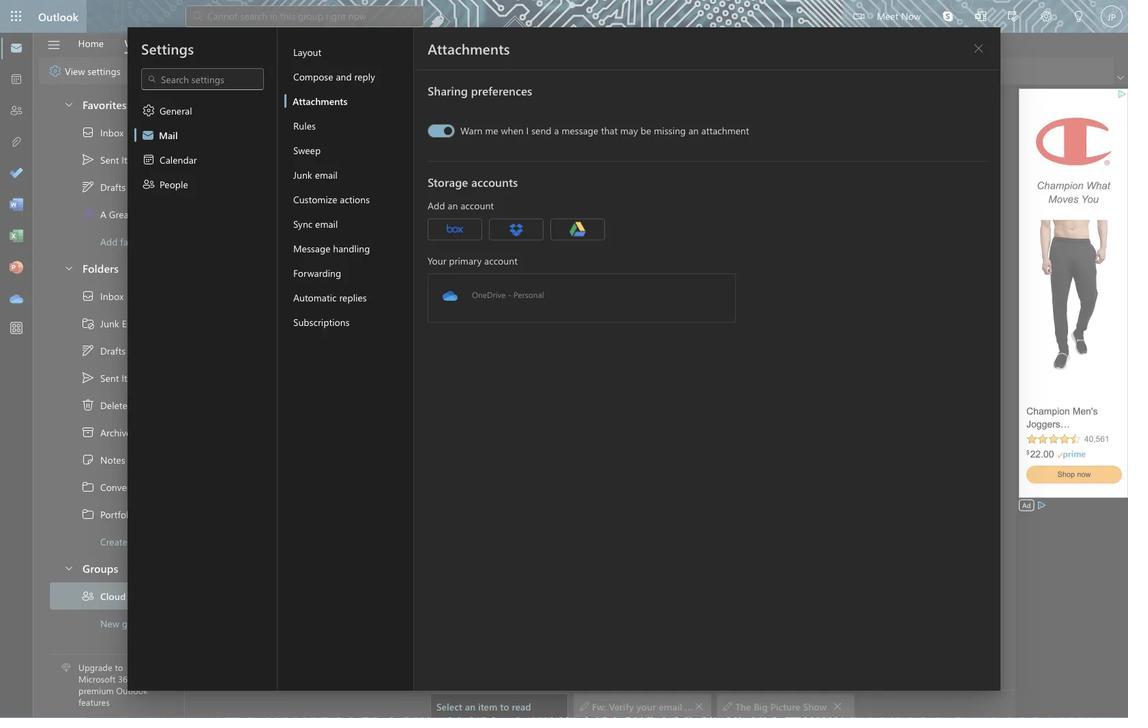 Task type: locate. For each thing, give the bounding box(es) containing it.
cloud watchers image
[[194, 107, 227, 140]]

home
[[78, 37, 104, 49], [297, 229, 323, 242]]

1 vertical spatial home
[[297, 229, 323, 242]]

3  button from the top
[[57, 556, 80, 581]]

1  from the top
[[81, 126, 95, 139]]

favorites
[[83, 97, 127, 111]]

onedrive image down your
[[442, 288, 459, 304]]

select an item to read button
[[431, 694, 568, 719]]

1 horizontal spatial the
[[736, 700, 752, 713]]

home button
[[68, 33, 114, 54]]

sent up  tree item at the left bottom of the page
[[100, 372, 119, 384]]

more apps image
[[10, 322, 23, 336]]

junk down sweep
[[293, 168, 312, 181]]

1 horizontal spatial add
[[428, 199, 445, 212]]

2  inbox from the top
[[81, 289, 124, 303]]

2 vertical spatial items
[[136, 399, 159, 412]]

when
[[501, 124, 524, 137]]

0 vertical spatial to
[[115, 662, 123, 674]]

files image
[[10, 136, 23, 149]]

watchers
[[268, 107, 315, 123], [260, 271, 300, 284], [299, 285, 339, 297], [128, 590, 168, 603]]

0 vertical spatial drafts
[[100, 181, 126, 193]]

folders tree item
[[50, 255, 172, 283]]

1 horizontal spatial 
[[833, 702, 843, 711]]

items right deleted
[[136, 399, 159, 412]]

 up 
[[81, 153, 95, 167]]

junk right 
[[100, 317, 119, 330]]

rates
[[426, 229, 449, 242]]

account down storage accounts
[[461, 199, 494, 212]]

1 drafts from the top
[[100, 181, 126, 193]]

2 horizontal spatial 
[[974, 43, 985, 54]]

1 vertical spatial add
[[100, 235, 118, 248]]

primary
[[449, 254, 482, 267]]

pm
[[382, 286, 394, 297]]

select an item to read
[[437, 700, 531, 713]]

email right send
[[278, 147, 300, 159]]

outlook right the premium
[[116, 685, 148, 697]]

 left folders
[[63, 262, 74, 273]]

1 horizontal spatial onedrive image
[[442, 288, 459, 304]]

0 vertical spatial junk
[[293, 168, 312, 181]]

send email button
[[232, 138, 303, 168]]

account for your primary account
[[485, 254, 518, 267]]

create new folder
[[100, 536, 175, 548]]

 button
[[57, 91, 80, 117], [57, 255, 80, 280], [57, 556, 80, 581]]

document
[[0, 0, 1129, 719]]

view inside  view settings
[[65, 64, 85, 77]]

group right new
[[122, 617, 147, 630]]

customize actions
[[293, 193, 370, 205]]

archive
[[100, 426, 131, 439]]

internet
[[326, 229, 361, 242]]

message list section
[[186, 91, 482, 718]]

2  from the top
[[81, 371, 95, 385]]

drafts inside favorites tree
[[100, 181, 126, 193]]

to left read at the bottom
[[500, 700, 510, 713]]

attachments up sharing preferences
[[428, 39, 510, 58]]

new for create
[[130, 536, 147, 548]]

group inside message list no conversations selected list box
[[342, 285, 368, 297]]

0 vertical spatial view
[[125, 37, 145, 49]]

- left personal
[[508, 289, 512, 300]]

0 vertical spatial -
[[363, 229, 367, 242]]

 tree item for 
[[50, 119, 172, 146]]

add inside tree item
[[100, 235, 118, 248]]

0 horizontal spatial add
[[100, 235, 118, 248]]

 button inside 'groups' tree item
[[57, 556, 80, 581]]

customize
[[293, 193, 337, 205]]

 button left favorites
[[57, 91, 80, 117]]

 inside 'groups' tree item
[[63, 563, 74, 574]]

1  sent items from the top
[[81, 153, 145, 167]]

view inside button
[[125, 37, 145, 49]]

 down groups
[[81, 590, 95, 603]]

Search settings search field
[[157, 72, 250, 86]]

1 vertical spatial the
[[736, 700, 752, 713]]

1 vertical spatial an
[[448, 199, 458, 212]]

watchers up the new group
[[128, 590, 168, 603]]

0 vertical spatial 
[[142, 177, 156, 191]]

home right 5g at the left
[[297, 229, 323, 242]]

new down the mobile®
[[251, 285, 268, 297]]

1  drafts from the top
[[81, 180, 126, 194]]

email inside 'button'
[[315, 168, 338, 181]]

 left the portfolio
[[81, 508, 95, 521]]

 drafts up  "tree item"
[[81, 180, 126, 194]]

mobile®
[[241, 229, 280, 242]]

0 vertical spatial items
[[122, 153, 145, 166]]

an up 
[[448, 199, 458, 212]]

1 vertical spatial junk
[[100, 317, 119, 330]]

 tree item
[[50, 146, 172, 173], [50, 364, 172, 392]]

the inside message list no conversations selected list box
[[232, 285, 248, 297]]

message
[[562, 124, 599, 137]]

tab list containing home
[[68, 33, 197, 54]]

0 horizontal spatial 
[[48, 64, 62, 78]]

1 horizontal spatial 
[[142, 177, 156, 191]]

automatic replies button
[[285, 285, 414, 310]]

2 drafts from the top
[[100, 344, 126, 357]]

watchers inside popup button
[[268, 107, 315, 123]]

attachments inside attachments 'button'
[[293, 95, 348, 107]]

0 horizontal spatial home
[[78, 37, 104, 49]]

1 vertical spatial 
[[142, 104, 156, 117]]

document containing settings
[[0, 0, 1129, 719]]

-
[[363, 229, 367, 242], [508, 289, 512, 300]]

2 vertical spatial an
[[465, 700, 476, 713]]

application
[[0, 0, 1129, 719]]

1  from the top
[[81, 480, 95, 494]]

 down 
[[142, 177, 156, 191]]

picture
[[771, 700, 801, 713]]

cloud down t-
[[232, 271, 258, 284]]

0 vertical spatial  tree item
[[50, 173, 172, 201]]

attachments down the compose
[[293, 95, 348, 107]]

0 vertical spatial attachments
[[428, 39, 510, 58]]

dialog
[[0, 0, 1129, 719]]

0 vertical spatial 
[[48, 64, 62, 78]]

1 horizontal spatial outlook
[[116, 685, 148, 697]]

your
[[637, 700, 657, 713]]

groups
[[83, 561, 118, 575]]

1 vertical spatial  drafts
[[81, 344, 126, 358]]

1 vertical spatial to
[[500, 700, 510, 713]]

 for favorites
[[63, 99, 74, 110]]

 for  view settings
[[48, 64, 62, 78]]

1 horizontal spatial an
[[465, 700, 476, 713]]

5
[[154, 181, 159, 193]]

1 horizontal spatial new
[[251, 285, 268, 297]]

0 vertical spatial 
[[81, 126, 95, 139]]

0 horizontal spatial attachments
[[293, 95, 348, 107]]

cloud watchers inside message list no conversations selected list box
[[232, 271, 300, 284]]

1  inbox from the top
[[81, 126, 124, 139]]

1  from the top
[[81, 180, 95, 194]]

attachments inside attachments tab panel
[[428, 39, 510, 58]]

new inside tree item
[[130, 536, 147, 548]]

new
[[251, 285, 268, 297], [130, 536, 147, 548]]

2 horizontal spatial an
[[689, 124, 699, 137]]

0 horizontal spatial 
[[81, 590, 95, 603]]

to inside upgrade to microsoft 365 with premium outlook features
[[115, 662, 123, 674]]

add for add an account
[[428, 199, 445, 212]]

i
[[527, 124, 529, 137]]

an inside button
[[465, 700, 476, 713]]

email for send email
[[278, 147, 300, 159]]


[[81, 453, 95, 467]]

3  from the top
[[63, 563, 74, 574]]

junk email
[[293, 168, 338, 181]]

0 vertical spatial group
[[342, 285, 368, 297]]

reply
[[355, 70, 375, 83]]

view left help
[[125, 37, 145, 49]]

 button left folders
[[57, 255, 80, 280]]

storage accounts
[[428, 174, 518, 190]]

1 horizontal spatial home
[[297, 229, 323, 242]]

2  from the left
[[723, 702, 733, 711]]

1 horizontal spatial group
[[342, 285, 368, 297]]

 tree item down 
[[50, 146, 172, 173]]

0 vertical spatial outlook
[[38, 9, 78, 24]]

home inside button
[[78, 37, 104, 49]]

 for  cloud watchers
[[81, 590, 95, 603]]

 tree item for 
[[50, 173, 172, 201]]

0 vertical spatial 
[[81, 153, 95, 167]]

 drafts inside favorites tree
[[81, 180, 126, 194]]

tree containing 
[[50, 283, 188, 556]]

 tree item down favorites
[[50, 119, 172, 146]]

 junk email
[[81, 317, 144, 330]]

 tree item for 
[[50, 283, 172, 310]]

account down 
[[485, 254, 518, 267]]

new left folder
[[130, 536, 147, 548]]

add left favorite
[[100, 235, 118, 248]]

1  from the left
[[580, 702, 590, 711]]

 tree item
[[50, 119, 172, 146], [50, 283, 172, 310]]

 button
[[40, 33, 68, 57]]

1 vertical spatial  inbox
[[81, 289, 124, 303]]

1 vertical spatial  button
[[57, 255, 80, 280]]

0 vertical spatial cloud watchers
[[235, 107, 315, 123]]

 down  button
[[48, 64, 62, 78]]

 up 
[[81, 180, 95, 194]]

1 vertical spatial  sent items
[[81, 371, 145, 385]]

mail image
[[10, 42, 23, 55]]

365
[[118, 673, 132, 685]]

0 horizontal spatial  button
[[695, 697, 704, 716]]

reading pane main content
[[425, 85, 1016, 719]]

email for sync email
[[315, 217, 338, 230]]

 inside  the big picture show 
[[833, 702, 843, 711]]

 for the
[[723, 702, 733, 711]]

outlook banner
[[0, 0, 1129, 33]]

drafts up  "tree item"
[[100, 181, 126, 193]]

 tree item up deleted
[[50, 364, 172, 392]]

 down 
[[81, 480, 95, 494]]

0 horizontal spatial new
[[130, 536, 147, 548]]

group left is
[[342, 285, 368, 297]]

tree
[[50, 283, 188, 556]]

0 horizontal spatial -
[[363, 229, 367, 242]]

1 vertical spatial 
[[81, 289, 95, 303]]

2  from the top
[[63, 262, 74, 273]]

items down 
[[122, 153, 145, 166]]

2 vertical spatial 
[[63, 563, 74, 574]]

email for junk email
[[315, 168, 338, 181]]

email right sync
[[315, 217, 338, 230]]

1 horizontal spatial junk
[[293, 168, 312, 181]]

drafts down  junk email
[[100, 344, 126, 357]]

sent inside favorites tree
[[100, 153, 119, 166]]

 tree item
[[50, 474, 188, 501], [50, 501, 172, 528]]

0 vertical spatial  sent items
[[81, 153, 145, 167]]

layout
[[293, 45, 322, 58]]

 sent items up  tree item at the left bottom of the page
[[81, 371, 145, 385]]

 inside  tree item
[[81, 590, 95, 603]]

outlook
[[38, 9, 78, 24], [116, 685, 148, 697]]

cloud watchers up 'send email'
[[235, 107, 315, 123]]

2  tree item from the top
[[50, 283, 172, 310]]

1
[[155, 126, 159, 139]]

help button
[[156, 33, 196, 54]]

onedrive image
[[442, 288, 459, 304], [10, 293, 23, 306]]

 inside folders tree item
[[63, 262, 74, 273]]

 down favorites
[[81, 126, 95, 139]]

2  from the top
[[81, 508, 95, 521]]

 tree item
[[50, 201, 172, 228]]

 tree item up the portfolio
[[50, 474, 188, 501]]

1 vertical spatial sent
[[100, 372, 119, 384]]

an right missing
[[689, 124, 699, 137]]

0 horizontal spatial an
[[448, 199, 458, 212]]

cloud watchers down the mobile®
[[232, 271, 300, 284]]

 button inside folders tree item
[[57, 255, 80, 280]]

 sent items down 
[[81, 153, 145, 167]]

onedrive - personal
[[472, 289, 544, 300]]

 inside settings 'tab list'
[[142, 104, 156, 117]]

sweep button
[[285, 138, 414, 162]]

cloud watchers inside cloud watchers popup button
[[235, 107, 315, 123]]

0 vertical spatial  tree item
[[50, 119, 172, 146]]

drafts
[[100, 181, 126, 193], [100, 344, 126, 357]]

 tree item up create
[[50, 501, 172, 528]]

2  tree item from the top
[[50, 337, 172, 364]]

1 vertical spatial  tree item
[[50, 283, 172, 310]]

1 vertical spatial 
[[81, 371, 95, 385]]

outlook up 
[[38, 9, 78, 24]]

 left "big"
[[723, 702, 733, 711]]

add inside attachments tab panel
[[428, 199, 445, 212]]

supplier
[[731, 700, 767, 713]]

create new folder tree item
[[50, 528, 175, 556]]

- left leave
[[363, 229, 367, 242]]

add down storage on the top left of the page
[[428, 199, 445, 212]]

1 vertical spatial inbox
[[100, 290, 124, 302]]

junk inside  junk email
[[100, 317, 119, 330]]

1 horizontal spatial 
[[142, 104, 156, 117]]

0 vertical spatial  drafts
[[81, 180, 126, 194]]

0 vertical spatial home
[[78, 37, 104, 49]]

to right upgrade
[[115, 662, 123, 674]]

 portfolio
[[81, 508, 137, 521]]

favorites tree
[[50, 86, 172, 255]]

0 horizontal spatial outlook
[[38, 9, 78, 24]]

attachments heading
[[428, 39, 510, 58]]

new group tree item
[[50, 610, 172, 637]]

0 vertical spatial  button
[[57, 91, 80, 117]]

calendar image
[[10, 73, 23, 87]]

1 vertical spatial  tree item
[[50, 337, 172, 364]]

 inbox down folders
[[81, 289, 124, 303]]

1 vertical spatial new
[[130, 536, 147, 548]]

0 horizontal spatial junk
[[100, 317, 119, 330]]

email down 
[[315, 168, 338, 181]]

 tree item up 
[[50, 173, 172, 201]]

the down t-
[[232, 285, 248, 297]]

1 vertical spatial 
[[81, 590, 95, 603]]

1 horizontal spatial attachments
[[428, 39, 510, 58]]

to
[[115, 662, 123, 674], [500, 700, 510, 713]]

1  from the top
[[63, 99, 74, 110]]

1 vertical spatial cloud watchers
[[232, 271, 300, 284]]

1 vertical spatial group
[[122, 617, 147, 630]]

 calendar
[[142, 153, 197, 167]]

1 vertical spatial 
[[63, 262, 74, 273]]

 for  general
[[142, 104, 156, 117]]

storage
[[428, 174, 468, 190]]

1 horizontal spatial  button
[[829, 697, 848, 716]]

email
[[122, 317, 144, 330]]

 button inside favorites 'tree item'
[[57, 91, 80, 117]]

inbox up  junk email
[[100, 290, 124, 302]]

inbox
[[100, 126, 124, 139], [100, 290, 124, 302]]


[[508, 221, 525, 238]]

 drafts down the  'tree item'
[[81, 344, 126, 358]]

 inside settings 'tab list'
[[142, 177, 156, 191]]

be
[[641, 124, 652, 137]]

1 vertical spatial account
[[485, 254, 518, 267]]

0 vertical spatial 
[[81, 180, 95, 194]]

 button for groups
[[57, 556, 80, 581]]

0 horizontal spatial the
[[232, 285, 248, 297]]

tab list inside application
[[68, 33, 197, 54]]

1 horizontal spatial to
[[500, 700, 510, 713]]

1  tree item from the top
[[50, 119, 172, 146]]

customize actions button
[[285, 187, 414, 212]]

 inbox inside favorites tree
[[81, 126, 124, 139]]

email left for
[[659, 700, 683, 713]]

sharing preferences
[[428, 83, 533, 98]]

coupa
[[700, 700, 728, 713]]

application containing settings
[[0, 0, 1129, 719]]

warn
[[461, 124, 483, 137]]

sent left 
[[100, 153, 119, 166]]

2 inbox from the top
[[100, 290, 124, 302]]

1 vertical spatial drafts
[[100, 344, 126, 357]]

the left "big"
[[736, 700, 752, 713]]

 inside  fw: verify your email for coupa supplier portal
[[580, 702, 590, 711]]

compose and reply
[[293, 70, 375, 83]]

0 horizontal spatial to
[[115, 662, 123, 674]]

settings tab list
[[128, 27, 278, 691]]

 up 
[[81, 371, 95, 385]]


[[81, 180, 95, 194], [81, 344, 95, 358]]

 button
[[489, 219, 544, 241]]

 inside favorites tree
[[81, 180, 95, 194]]

0 horizontal spatial group
[[122, 617, 147, 630]]

email inside message list section
[[278, 147, 300, 159]]

1  tree item from the top
[[50, 173, 172, 201]]

0 vertical spatial  inbox
[[81, 126, 124, 139]]

new inside message list no conversations selected list box
[[251, 285, 268, 297]]

 left fw:
[[580, 702, 590, 711]]

1 sent from the top
[[100, 153, 119, 166]]

1 vertical spatial items
[[122, 372, 145, 384]]

items inside the  deleted items
[[136, 399, 159, 412]]

0 vertical spatial account
[[461, 199, 494, 212]]

 tree item down  junk email
[[50, 337, 172, 364]]

2  from the top
[[81, 289, 95, 303]]


[[854, 11, 865, 22]]

1 vertical spatial view
[[65, 64, 85, 77]]

0 vertical spatial new
[[251, 285, 268, 297]]

1 horizontal spatial -
[[508, 289, 512, 300]]

to inside button
[[500, 700, 510, 713]]

folder
[[150, 536, 175, 548]]

1 vertical spatial attachments
[[293, 95, 348, 107]]

 tree item up  junk email
[[50, 283, 172, 310]]

 up 
[[81, 289, 95, 303]]

2  sent items from the top
[[81, 371, 145, 385]]

attachment
[[702, 124, 750, 137]]

premium
[[78, 685, 114, 697]]

set your advertising preferences image
[[1037, 500, 1048, 511]]

the
[[232, 285, 248, 297], [736, 700, 752, 713]]

 left favorites
[[63, 99, 74, 110]]

message
[[293, 242, 331, 255]]

0 horizontal spatial view
[[65, 64, 85, 77]]

0 vertical spatial inbox
[[100, 126, 124, 139]]

tab list
[[68, 33, 197, 54]]

now
[[902, 9, 921, 22]]

0 vertical spatial sent
[[100, 153, 119, 166]]

cloud down 'groups' tree item
[[100, 590, 126, 603]]

2 vertical spatial  button
[[57, 556, 80, 581]]

 button left groups
[[57, 556, 80, 581]]

2  button from the top
[[57, 255, 80, 280]]

t-mobile® 5g home internet - leave rising rates behind
[[232, 229, 482, 242]]

email inside reading pane main content
[[659, 700, 683, 713]]

1 vertical spatial 
[[81, 344, 95, 358]]

 tree item
[[50, 173, 172, 201], [50, 337, 172, 364]]

 down 
[[81, 344, 95, 358]]

0 vertical spatial  tree item
[[50, 146, 172, 173]]

general
[[160, 104, 192, 117]]

 tree item
[[50, 392, 172, 419]]

cloud watchers
[[235, 107, 315, 123], [232, 271, 300, 284]]

 inbox down favorites
[[81, 126, 124, 139]]

0 vertical spatial the
[[232, 285, 248, 297]]


[[81, 126, 95, 139], [81, 289, 95, 303]]

0 vertical spatial 
[[63, 99, 74, 110]]

items up the  deleted items
[[122, 372, 145, 384]]

junk
[[293, 168, 312, 181], [100, 317, 119, 330]]

1  tree item from the top
[[50, 474, 188, 501]]

 button
[[428, 219, 482, 241]]

1 inbox from the top
[[100, 126, 124, 139]]

2 sent from the top
[[100, 372, 119, 384]]

send
[[532, 124, 552, 137]]

an left the item
[[465, 700, 476, 713]]

view left "settings"
[[65, 64, 85, 77]]

1  button from the top
[[57, 91, 80, 117]]

add favorite
[[100, 235, 152, 248]]

watchers up sweep
[[268, 107, 315, 123]]

the inside reading pane main content
[[736, 700, 752, 713]]

2  tree item from the top
[[50, 364, 172, 392]]

cloud right cloud watchers image on the left top of page
[[235, 107, 265, 123]]

home up  view settings
[[78, 37, 104, 49]]

 deleted items
[[81, 399, 159, 412]]

settings
[[88, 64, 121, 77]]

sweep
[[293, 144, 321, 156]]


[[142, 177, 156, 191], [81, 590, 95, 603]]

items inside favorites tree
[[122, 153, 145, 166]]

2 horizontal spatial  button
[[968, 38, 990, 59]]

may
[[621, 124, 638, 137]]

 inside favorites 'tree item'
[[63, 99, 74, 110]]

1  from the top
[[81, 153, 95, 167]]

 left groups
[[63, 563, 74, 574]]

0 vertical spatial add
[[428, 199, 445, 212]]

1 horizontal spatial 
[[723, 702, 733, 711]]

inbox down favorites 'tree item'
[[100, 126, 124, 139]]

 inside  the big picture show 
[[723, 702, 733, 711]]

onedrive image up more apps icon
[[10, 293, 23, 306]]

meet
[[877, 9, 899, 22]]

premium features image
[[61, 664, 71, 673]]

0 horizontal spatial 
[[580, 702, 590, 711]]

attachments tab panel
[[414, 27, 1001, 691]]

subscriptions button
[[285, 310, 414, 334]]

portfolio
[[100, 508, 137, 521]]

 up '1'
[[142, 104, 156, 117]]



Task type: describe. For each thing, give the bounding box(es) containing it.
attachments button
[[285, 89, 414, 113]]

favorites tree item
[[50, 91, 172, 119]]

notes
[[100, 454, 125, 466]]

a
[[554, 124, 559, 137]]

big
[[754, 700, 768, 713]]

watchers down forwarding
[[299, 285, 339, 297]]


[[447, 221, 463, 238]]

cloud inside cloud watchers popup button
[[235, 107, 265, 123]]


[[81, 426, 95, 440]]

 for  portfolio
[[81, 508, 95, 521]]

onedrive image inside attachments tab panel
[[442, 288, 459, 304]]

 button for fw: verify your email for coupa supplier portal
[[695, 697, 704, 716]]

home inside message list no conversations selected list box
[[297, 229, 323, 242]]

dialog containing settings
[[0, 0, 1129, 719]]

automatic replies
[[293, 291, 367, 304]]

 inside attachments tab panel
[[974, 43, 985, 54]]

drafts inside tree
[[100, 344, 126, 357]]

handling
[[333, 242, 370, 255]]

watchers inside " cloud watchers"
[[128, 590, 168, 603]]

show
[[804, 700, 827, 713]]

 tree item
[[50, 310, 172, 337]]

deleted
[[100, 399, 133, 412]]

tree inside application
[[50, 283, 188, 556]]

leave
[[370, 229, 394, 242]]

0 horizontal spatial 
[[695, 702, 704, 711]]

an for select an item to read
[[465, 700, 476, 713]]

send email
[[254, 147, 300, 159]]

- inside attachments tab panel
[[508, 289, 512, 300]]

to do image
[[10, 167, 23, 181]]

12:01
[[362, 286, 380, 297]]

 conversation history
[[81, 480, 188, 494]]

 for fw:
[[580, 702, 590, 711]]

accounts
[[472, 174, 518, 190]]

 tree item
[[50, 583, 172, 610]]

history
[[158, 481, 188, 494]]

outlook link
[[38, 0, 78, 33]]

 button for favorites
[[57, 91, 80, 117]]

select
[[437, 700, 463, 713]]

upgrade
[[78, 662, 112, 674]]

2  from the top
[[81, 344, 95, 358]]

 archive
[[81, 426, 131, 440]]

personal
[[514, 289, 544, 300]]

 button for folders
[[57, 255, 80, 280]]

 inside favorites tree
[[81, 126, 95, 139]]

settings heading
[[141, 39, 194, 58]]

 for 
[[142, 177, 156, 191]]

cloud inside " cloud watchers"
[[100, 590, 126, 603]]

message list no conversations selected list box
[[186, 209, 482, 718]]

0 horizontal spatial onedrive image
[[10, 293, 23, 306]]

an for add an account
[[448, 199, 458, 212]]

powerpoint image
[[10, 261, 23, 275]]

2  drafts from the top
[[81, 344, 126, 358]]

 the big picture show 
[[723, 700, 843, 713]]

portal
[[769, 700, 795, 713]]

add favorite tree item
[[50, 228, 172, 255]]

 for folders
[[63, 262, 74, 273]]

 view settings
[[48, 64, 121, 78]]


[[310, 146, 324, 160]]

 button for the big picture show
[[829, 697, 848, 716]]

groups tree item
[[50, 556, 172, 583]]

rising
[[397, 229, 423, 242]]

is
[[371, 285, 377, 297]]

calendar
[[160, 153, 197, 166]]

new
[[100, 617, 119, 630]]

help
[[166, 37, 186, 49]]

read
[[512, 700, 531, 713]]

 inside favorites tree
[[81, 153, 95, 167]]

junk inside 'button'
[[293, 168, 312, 181]]

layout button
[[285, 40, 414, 64]]

account for add an account
[[461, 199, 494, 212]]

sync email
[[293, 217, 338, 230]]

0 vertical spatial an
[[689, 124, 699, 137]]

t-
[[232, 229, 241, 242]]

new for the
[[251, 285, 268, 297]]

the new cloud watchers group is ready
[[232, 285, 404, 297]]

layout group
[[220, 57, 354, 82]]

people image
[[10, 104, 23, 118]]

inbox inside favorites tree
[[100, 126, 124, 139]]

 button
[[303, 138, 330, 168]]

actions
[[340, 193, 370, 205]]

 tree item
[[50, 446, 172, 474]]

 tree item
[[50, 419, 172, 446]]

message handling button
[[285, 236, 414, 261]]


[[81, 207, 95, 221]]

view button
[[114, 33, 156, 54]]

word image
[[10, 199, 23, 212]]

 cloud watchers
[[81, 590, 168, 603]]

your primary account
[[428, 254, 518, 267]]

forwarding
[[293, 266, 341, 279]]

5g
[[283, 229, 295, 242]]

group inside tree item
[[122, 617, 147, 630]]

rules button
[[285, 113, 414, 138]]

ready
[[380, 285, 404, 297]]

upgrade to microsoft 365 with premium outlook features
[[78, 662, 151, 708]]

fw:
[[592, 700, 607, 713]]

 for groups
[[63, 563, 74, 574]]

compose and reply button
[[285, 64, 414, 89]]

features
[[78, 697, 110, 708]]

onedrive
[[472, 289, 506, 300]]

 for  conversation history
[[81, 480, 95, 494]]

 general
[[142, 104, 192, 117]]

for
[[685, 700, 698, 713]]

automatic
[[293, 291, 337, 304]]

left-rail-appbar navigation
[[3, 33, 30, 315]]

rules
[[293, 119, 316, 132]]


[[142, 153, 156, 167]]

create
[[100, 536, 127, 548]]

sync email button
[[285, 212, 414, 236]]

outlook inside outlook banner
[[38, 9, 78, 24]]

and
[[336, 70, 352, 83]]

2  tree item from the top
[[50, 501, 172, 528]]

folders
[[83, 261, 119, 275]]

your
[[428, 254, 447, 267]]

 sent items inside favorites tree
[[81, 153, 145, 167]]

 fw: verify your email for coupa supplier portal
[[580, 700, 795, 713]]

 tree item for 
[[50, 337, 172, 364]]

outlook inside upgrade to microsoft 365 with premium outlook features
[[116, 685, 148, 697]]

excel image
[[10, 230, 23, 244]]

watchers up the new cloud watchers group is ready
[[260, 271, 300, 284]]

1  tree item from the top
[[50, 146, 172, 173]]


[[47, 38, 61, 52]]

that
[[601, 124, 618, 137]]

warn me when i send a message that may be missing an attachment
[[461, 124, 750, 137]]

cloud down forwarding
[[271, 285, 297, 297]]

add for add favorite
[[100, 235, 118, 248]]

ad
[[1023, 501, 1031, 510]]

- inside message list no conversations selected list box
[[363, 229, 367, 242]]


[[147, 74, 157, 84]]

settings
[[141, 39, 194, 58]]



Task type: vqa. For each thing, say whether or not it's contained in the screenshot.
prefer to the left
no



